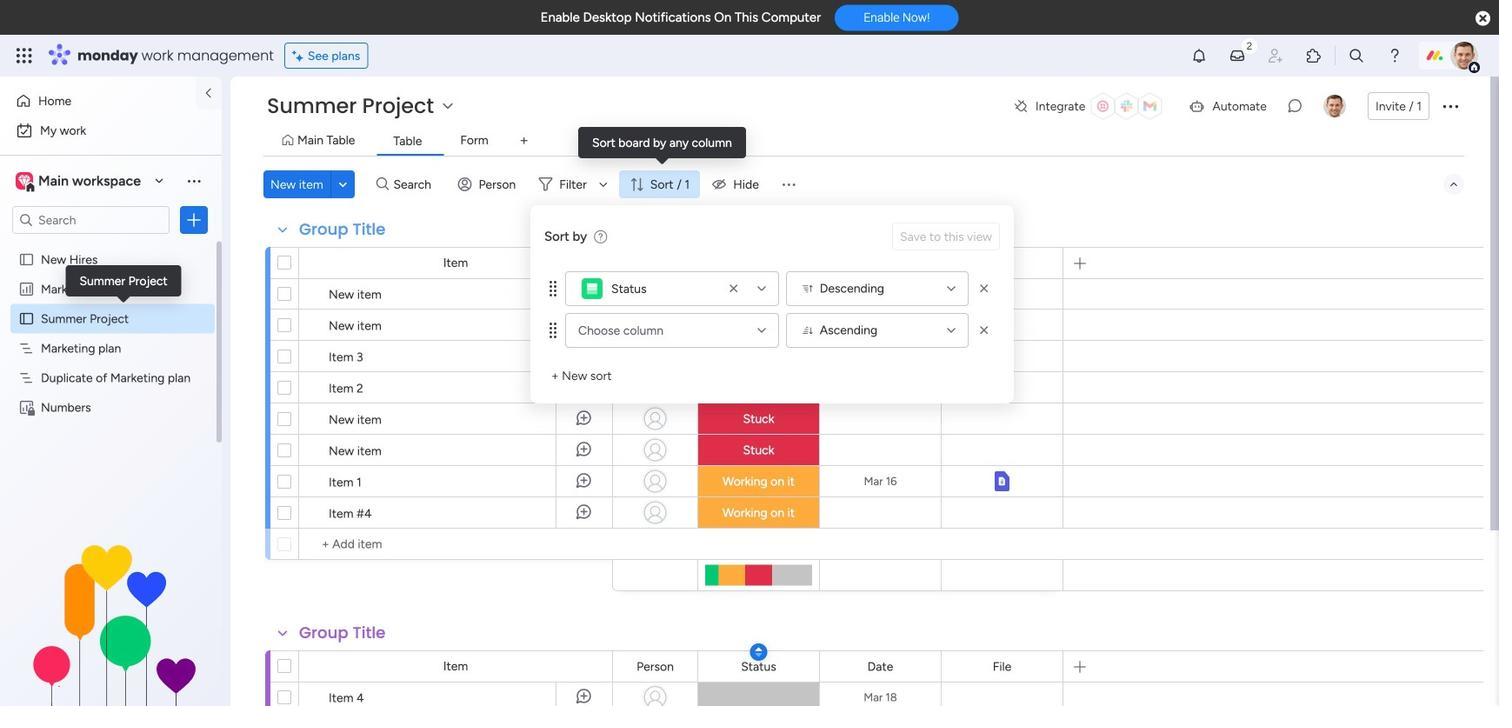 Task type: vqa. For each thing, say whether or not it's contained in the screenshot.
2 image
yes



Task type: describe. For each thing, give the bounding box(es) containing it.
dapulse close image
[[1476, 10, 1491, 28]]

lottie animation element
[[0, 531, 222, 706]]

v2 sort descending image
[[803, 283, 813, 295]]

angle down image
[[339, 178, 347, 191]]

+ Add item text field
[[308, 534, 604, 555]]

see plans image
[[292, 46, 308, 65]]

remove sort image for "v2 sort ascending" image
[[976, 322, 993, 339]]

public dashboard image
[[18, 281, 35, 298]]

select product image
[[16, 47, 33, 64]]

0 horizontal spatial menu image
[[185, 172, 203, 190]]

1 horizontal spatial terry turtle image
[[1451, 42, 1479, 70]]

1 vertical spatial options image
[[185, 211, 203, 229]]

workspace selection element
[[12, 151, 150, 211]]

public board image
[[18, 311, 35, 327]]

start a board discussion image
[[1286, 97, 1304, 115]]

private dashboard image
[[18, 399, 35, 416]]

help image
[[1386, 47, 1404, 64]]

2 image
[[1242, 36, 1258, 55]]

0 horizontal spatial terry turtle image
[[1324, 95, 1346, 117]]

add view image
[[521, 135, 528, 147]]

monday marketplace image
[[1305, 47, 1323, 64]]

remove sort image for v2 sort descending image
[[976, 280, 993, 297]]

sort desc image
[[755, 646, 762, 658]]

swkw8 image
[[1188, 97, 1206, 115]]



Task type: locate. For each thing, give the bounding box(es) containing it.
2 vertical spatial option
[[0, 244, 222, 248]]

tab list
[[264, 127, 1465, 157]]

option
[[10, 87, 185, 115], [10, 117, 211, 144], [0, 244, 222, 248]]

terry turtle image down dapulse close icon on the top right of page
[[1451, 42, 1479, 70]]

v2 sort ascending image
[[803, 324, 813, 337]]

0 vertical spatial options image
[[1440, 96, 1461, 117]]

list box
[[0, 241, 222, 657]]

terry turtle image right start a board discussion icon
[[1324, 95, 1346, 117]]

None field
[[295, 218, 390, 241], [632, 254, 678, 273], [737, 254, 781, 273], [863, 254, 898, 273], [989, 254, 1016, 273], [295, 622, 390, 644], [632, 657, 678, 676], [737, 657, 781, 676], [863, 657, 898, 676], [989, 657, 1016, 676], [295, 218, 390, 241], [632, 254, 678, 273], [737, 254, 781, 273], [863, 254, 898, 273], [989, 254, 1016, 273], [295, 622, 390, 644], [632, 657, 678, 676], [737, 657, 781, 676], [863, 657, 898, 676], [989, 657, 1016, 676]]

1 vertical spatial remove sort image
[[976, 322, 993, 339]]

Search in workspace field
[[37, 210, 145, 230]]

collapse image
[[1447, 177, 1461, 191]]

arrow down image
[[593, 174, 614, 195]]

achde image
[[1013, 98, 1029, 114]]

tab
[[510, 127, 538, 155]]

Search field
[[389, 172, 441, 197]]

0 vertical spatial option
[[10, 87, 185, 115]]

search everything image
[[1348, 47, 1365, 64]]

0 vertical spatial terry turtle image
[[1451, 42, 1479, 70]]

2 remove sort image from the top
[[976, 322, 993, 339]]

v2 question mark circle o image
[[594, 228, 607, 247]]

remove sort image
[[976, 280, 993, 297], [976, 322, 993, 339]]

1 vertical spatial option
[[10, 117, 211, 144]]

public board image
[[18, 251, 35, 268]]

1 vertical spatial terry turtle image
[[1324, 95, 1346, 117]]

1 horizontal spatial menu image
[[780, 176, 797, 193]]

options image
[[1440, 96, 1461, 117], [185, 211, 203, 229]]

menu image
[[185, 172, 203, 190], [780, 176, 797, 193]]

terry turtle image
[[1451, 42, 1479, 70], [1324, 95, 1346, 117]]

update feed image
[[1229, 47, 1246, 64]]

notifications image
[[1191, 47, 1208, 64]]

lottie animation image
[[0, 531, 222, 706]]

0 horizontal spatial options image
[[185, 211, 203, 229]]

1 remove sort image from the top
[[976, 280, 993, 297]]

0 vertical spatial remove sort image
[[976, 280, 993, 297]]

v2 search image
[[376, 175, 389, 194]]

1 horizontal spatial options image
[[1440, 96, 1461, 117]]



